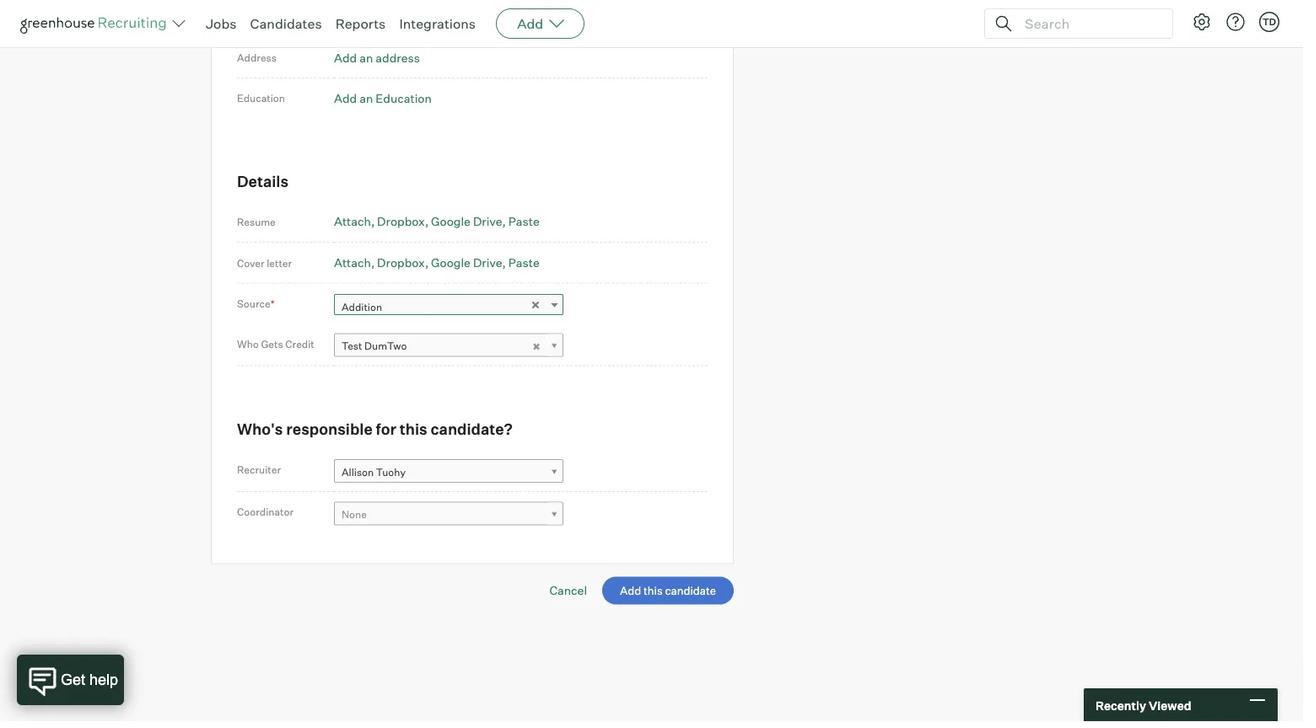 Task type: locate. For each thing, give the bounding box(es) containing it.
attach link
[[334, 215, 375, 230], [334, 256, 375, 270]]

1 attach from the top
[[334, 215, 371, 230]]

1 vertical spatial attach
[[334, 256, 371, 270]]

details
[[237, 172, 289, 191]]

google
[[431, 215, 471, 230], [431, 256, 471, 270]]

test dumtwo
[[342, 340, 407, 353]]

add for add an education
[[334, 91, 357, 106]]

google drive link
[[431, 215, 506, 230], [431, 256, 506, 270]]

none link
[[334, 503, 563, 527]]

2 dropbox link from the top
[[377, 256, 429, 270]]

td button
[[1259, 12, 1280, 32]]

who
[[237, 338, 259, 351]]

attach dropbox google drive paste
[[334, 215, 540, 230], [334, 256, 540, 270]]

coordinator
[[237, 507, 294, 519]]

candidates
[[250, 15, 322, 32]]

1 attach link from the top
[[334, 215, 375, 230]]

who's
[[237, 420, 283, 439]]

2 google drive link from the top
[[431, 256, 506, 270]]

1 drive from the top
[[473, 215, 502, 230]]

an left address
[[360, 51, 373, 65]]

addition
[[342, 301, 382, 314]]

recently
[[1096, 699, 1146, 713]]

add inside popup button
[[517, 15, 543, 32]]

0 vertical spatial attach dropbox google drive paste
[[334, 215, 540, 230]]

td
[[1263, 16, 1276, 27]]

1 google from the top
[[431, 215, 471, 230]]

None submit
[[602, 578, 734, 606]]

letter
[[267, 257, 292, 270]]

attach link for cover letter
[[334, 256, 375, 270]]

1 vertical spatial paste
[[508, 256, 540, 270]]

1 vertical spatial attach dropbox google drive paste
[[334, 256, 540, 270]]

td button
[[1256, 8, 1283, 35]]

0 vertical spatial drive
[[473, 215, 502, 230]]

1 attach dropbox google drive paste from the top
[[334, 215, 540, 230]]

attach for cover letter
[[334, 256, 371, 270]]

1 google drive link from the top
[[431, 215, 506, 230]]

add an address
[[334, 51, 420, 65]]

google for cover letter
[[431, 256, 471, 270]]

paste
[[508, 215, 540, 230], [508, 256, 540, 270]]

an
[[360, 51, 373, 65], [360, 91, 373, 106]]

addition link
[[334, 295, 563, 319]]

1 paste from the top
[[508, 215, 540, 230]]

add for add
[[517, 15, 543, 32]]

source *
[[237, 298, 275, 311]]

0 vertical spatial paste
[[508, 215, 540, 230]]

paste link
[[508, 215, 540, 230], [508, 256, 540, 270]]

paste for cover letter
[[508, 256, 540, 270]]

0 vertical spatial attach
[[334, 215, 371, 230]]

resume
[[237, 216, 276, 229]]

jobs link
[[206, 15, 237, 32]]

greenhouse recruiting image
[[20, 13, 172, 34]]

1 vertical spatial google
[[431, 256, 471, 270]]

an down the add an address link
[[360, 91, 373, 106]]

configure image
[[1192, 12, 1212, 32]]

2 an from the top
[[360, 91, 373, 106]]

1 vertical spatial paste link
[[508, 256, 540, 270]]

1 paste link from the top
[[508, 215, 540, 230]]

0 vertical spatial an
[[360, 51, 373, 65]]

1 dropbox from the top
[[377, 215, 425, 230]]

2 attach from the top
[[334, 256, 371, 270]]

1 dropbox link from the top
[[377, 215, 429, 230]]

test
[[342, 340, 362, 353]]

google drive link for cover letter
[[431, 256, 506, 270]]

2 google from the top
[[431, 256, 471, 270]]

address
[[237, 52, 277, 64]]

none
[[342, 509, 367, 522]]

dropbox link
[[377, 215, 429, 230], [377, 256, 429, 270]]

0 horizontal spatial education
[[237, 92, 285, 105]]

viewed
[[1149, 699, 1192, 713]]

2 paste from the top
[[508, 256, 540, 270]]

education
[[376, 91, 432, 106], [237, 92, 285, 105]]

0 vertical spatial dropbox link
[[377, 215, 429, 230]]

add
[[334, 10, 357, 25], [517, 15, 543, 32], [334, 51, 357, 65], [334, 91, 357, 106]]

dropbox link for cover letter
[[377, 256, 429, 270]]

google drive link for resume
[[431, 215, 506, 230]]

this
[[400, 420, 427, 439]]

1 vertical spatial dropbox link
[[377, 256, 429, 270]]

0 vertical spatial paste link
[[508, 215, 540, 230]]

2 attach link from the top
[[334, 256, 375, 270]]

None file field
[[20, 638, 233, 657], [0, 660, 213, 678], [20, 638, 233, 657], [0, 660, 213, 678]]

attach
[[334, 215, 371, 230], [334, 256, 371, 270]]

1 vertical spatial google drive link
[[431, 256, 506, 270]]

2 dropbox from the top
[[377, 256, 425, 270]]

drive
[[473, 215, 502, 230], [473, 256, 502, 270]]

tuohy
[[376, 467, 406, 479]]

2 drive from the top
[[473, 256, 502, 270]]

1 vertical spatial attach link
[[334, 256, 375, 270]]

integrations
[[399, 15, 476, 32]]

0 vertical spatial attach link
[[334, 215, 375, 230]]

2 attach dropbox google drive paste from the top
[[334, 256, 540, 270]]

0 vertical spatial google drive link
[[431, 215, 506, 230]]

2 paste link from the top
[[508, 256, 540, 270]]

reports
[[335, 15, 386, 32]]

1 vertical spatial dropbox
[[377, 256, 425, 270]]

websites
[[237, 11, 281, 24]]

attach link for resume
[[334, 215, 375, 230]]

test dumtwo link
[[334, 334, 563, 358]]

0 vertical spatial dropbox
[[377, 215, 425, 230]]

0 vertical spatial google
[[431, 215, 471, 230]]

reports link
[[335, 15, 386, 32]]

add an education link
[[334, 91, 432, 106]]

*
[[271, 298, 275, 311]]

dropbox
[[377, 215, 425, 230], [377, 256, 425, 270]]

cover letter
[[237, 257, 292, 270]]

Search text field
[[1021, 11, 1157, 36]]

1 vertical spatial an
[[360, 91, 373, 106]]

cancel
[[549, 584, 587, 599]]

an for address
[[360, 51, 373, 65]]

1 an from the top
[[360, 51, 373, 65]]

1 vertical spatial drive
[[473, 256, 502, 270]]

drive for cover letter
[[473, 256, 502, 270]]



Task type: vqa. For each thing, say whether or not it's contained in the screenshot.
1st "Paste" from the bottom
yes



Task type: describe. For each thing, give the bounding box(es) containing it.
add a website
[[334, 10, 412, 25]]

allison tuohy
[[342, 467, 406, 479]]

who gets credit
[[237, 338, 314, 351]]

credit
[[285, 338, 314, 351]]

a
[[360, 10, 366, 25]]

dropbox for resume
[[377, 215, 425, 230]]

paste link for resume
[[508, 215, 540, 230]]

candidates link
[[250, 15, 322, 32]]

add for add an address
[[334, 51, 357, 65]]

attach dropbox google drive paste for resume
[[334, 215, 540, 230]]

dumtwo
[[364, 340, 407, 353]]

1 horizontal spatial education
[[376, 91, 432, 106]]

dropbox link for resume
[[377, 215, 429, 230]]

add for add a website
[[334, 10, 357, 25]]

recently viewed
[[1096, 699, 1192, 713]]

who's responsible for this candidate?
[[237, 420, 513, 439]]

for
[[376, 420, 396, 439]]

source
[[237, 298, 271, 311]]

add an education
[[334, 91, 432, 106]]

add button
[[496, 8, 585, 39]]

responsible
[[286, 420, 373, 439]]

drive for resume
[[473, 215, 502, 230]]

cancel link
[[549, 584, 587, 599]]

dropbox for cover letter
[[377, 256, 425, 270]]

gets
[[261, 338, 283, 351]]

paste link for cover letter
[[508, 256, 540, 270]]

paste for resume
[[508, 215, 540, 230]]

address
[[376, 51, 420, 65]]

attach for resume
[[334, 215, 371, 230]]

google for resume
[[431, 215, 471, 230]]

add a website link
[[334, 10, 412, 25]]

an for education
[[360, 91, 373, 106]]

candidate?
[[431, 420, 513, 439]]

add an address link
[[334, 51, 420, 65]]

cover
[[237, 257, 265, 270]]

recruiter
[[237, 464, 281, 477]]

attach dropbox google drive paste for cover letter
[[334, 256, 540, 270]]

jobs
[[206, 15, 237, 32]]

allison
[[342, 467, 374, 479]]

integrations link
[[399, 15, 476, 32]]

website
[[369, 10, 412, 25]]

allison tuohy link
[[334, 460, 563, 485]]



